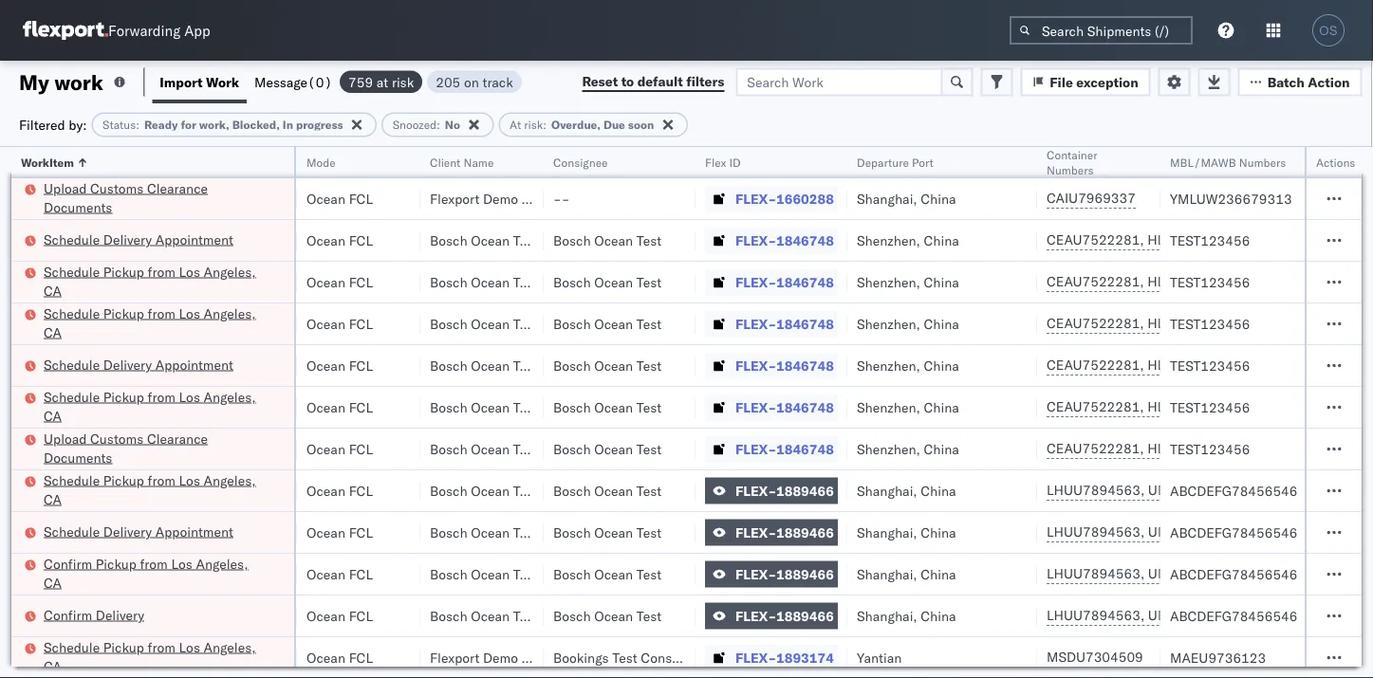 Task type: locate. For each thing, give the bounding box(es) containing it.
3 test123456 from the top
[[1170, 316, 1251, 332]]

1 ca from the top
[[44, 282, 62, 299]]

schedule pickup from los angeles, ca for first the schedule pickup from los angeles, ca button from the bottom of the page
[[44, 639, 256, 675]]

14, up the 23,
[[161, 524, 181, 541]]

ca for second the schedule pickup from los angeles, ca button's schedule pickup from los angeles, ca link
[[44, 324, 62, 341]]

2 documents from the top
[[44, 449, 112, 466]]

delivery for third schedule delivery appointment button from the top of the page
[[103, 524, 152, 540]]

12:59 am mdt, nov 5, 2022
[[31, 232, 210, 249], [31, 274, 210, 290], [31, 316, 210, 332], [31, 357, 210, 374], [31, 399, 210, 416]]

2 schedule delivery appointment button from the top
[[44, 356, 233, 376]]

client name
[[430, 155, 494, 169]]

3 ca from the top
[[44, 408, 62, 424]]

9 resize handle column header from the left
[[1138, 147, 1161, 679]]

pickup for 'confirm pickup from los angeles, ca' button
[[96, 556, 137, 572]]

1 vertical spatial appointment
[[155, 356, 233, 373]]

4 uetu5238478 from the top
[[1149, 608, 1241, 624]]

2 clearance from the top
[[147, 431, 208, 447]]

confirm for confirm delivery
[[44, 607, 92, 624]]

numbers for container numbers
[[1047, 163, 1094, 177]]

dec left 24,
[[124, 608, 149, 625]]

1 vertical spatial clearance
[[147, 431, 208, 447]]

0 vertical spatial confirm
[[44, 556, 92, 572]]

from for second the schedule pickup from los angeles, ca button's schedule pickup from los angeles, ca link
[[148, 305, 175, 322]]

import work
[[160, 74, 239, 90]]

file exception button
[[1021, 68, 1151, 96], [1021, 68, 1151, 96]]

2 schedule pickup from los angeles, ca button from the top
[[44, 304, 270, 344]]

schedule delivery appointment up confirm pickup from los angeles, ca
[[44, 524, 233, 540]]

delivery down 5:00 pm mst, dec 23, 2022 on the bottom left
[[96, 607, 144, 624]]

delivery up 5:00 pm mst, dec 23, 2022 on the bottom left
[[103, 524, 152, 540]]

los for first the schedule pickup from los angeles, ca button from the bottom of the page
[[179, 639, 200, 656]]

test123456
[[1170, 232, 1251, 249], [1170, 274, 1251, 290], [1170, 316, 1251, 332], [1170, 357, 1251, 374], [1170, 399, 1251, 416], [1170, 441, 1251, 458]]

ca for fifth the schedule pickup from los angeles, ca button from the bottom of the page's schedule pickup from los angeles, ca link
[[44, 282, 62, 299]]

schedule pickup from los angeles, ca link for fifth the schedule pickup from los angeles, ca button from the bottom of the page
[[44, 262, 270, 300]]

consignee
[[553, 155, 608, 169], [522, 190, 586, 207], [522, 650, 586, 666], [641, 650, 705, 666]]

0 vertical spatial documents
[[44, 199, 112, 215]]

: right at
[[543, 118, 547, 132]]

numbers
[[1240, 155, 1287, 169], [1047, 163, 1094, 177]]

angeles, for schedule pickup from los angeles, ca link related to second the schedule pickup from los angeles, ca button from the bottom
[[204, 472, 256, 489]]

am
[[63, 190, 85, 207], [72, 232, 94, 249], [72, 274, 94, 290], [72, 316, 94, 332], [72, 357, 94, 374], [72, 399, 94, 416], [72, 441, 94, 458], [72, 483, 94, 499], [72, 524, 94, 541], [63, 608, 85, 625], [72, 650, 94, 666]]

los for fifth the schedule pickup from los angeles, ca button from the bottom of the page
[[179, 263, 200, 280]]

progress
[[296, 118, 343, 132]]

demo left bookings on the left bottom
[[483, 650, 518, 666]]

3 flex- from the top
[[736, 274, 777, 290]]

lhuu7894563,
[[1047, 482, 1145, 499], [1047, 524, 1145, 541], [1047, 566, 1145, 582], [1047, 608, 1145, 624]]

4 ceau7522281, hlxu6269489, hlxu8034992 from the top
[[1047, 357, 1342, 374]]

5 schedule pickup from los angeles, ca link from the top
[[44, 638, 270, 676]]

shenzhen, china
[[857, 232, 960, 249], [857, 274, 960, 290], [857, 316, 960, 332], [857, 357, 960, 374], [857, 399, 960, 416], [857, 441, 960, 458]]

clearance for upload customs clearance documents link corresponding to second upload customs clearance documents button from the top of the page
[[147, 431, 208, 447]]

3 hlxu6269489, from the top
[[1148, 315, 1245, 332]]

2023
[[181, 650, 214, 666]]

schedule delivery appointment link
[[44, 230, 233, 249], [44, 356, 233, 374], [44, 523, 233, 542]]

angeles, inside confirm pickup from los angeles, ca
[[196, 556, 248, 572]]

upload customs clearance documents for upload customs clearance documents link associated with second upload customs clearance documents button from the bottom
[[44, 180, 208, 215]]

schedule delivery appointment button down aug
[[44, 230, 233, 251]]

schedule pickup from los angeles, ca link for first the schedule pickup from los angeles, ca button from the bottom of the page
[[44, 638, 270, 676]]

schedule for first the schedule pickup from los angeles, ca button from the bottom of the page
[[44, 639, 100, 656]]

consignee inside button
[[553, 155, 608, 169]]

confirm delivery button
[[44, 606, 144, 627]]

13,
[[157, 650, 178, 666]]

schedule delivery appointment button
[[44, 230, 233, 251], [44, 356, 233, 376], [44, 523, 233, 543]]

0 vertical spatial upload customs clearance documents button
[[44, 179, 270, 219]]

0 vertical spatial upload
[[44, 180, 87, 197]]

default
[[638, 73, 683, 90]]

1 flexport demo consignee from the top
[[430, 190, 586, 207]]

4 resize handle column header from the left
[[398, 147, 421, 679]]

upload customs clearance documents link
[[44, 179, 270, 217], [44, 430, 270, 468]]

documents down deadline
[[44, 199, 112, 215]]

documents for second upload customs clearance documents button from the top of the page
[[44, 449, 112, 466]]

0 vertical spatial flexport
[[430, 190, 480, 207]]

message (0)
[[254, 74, 332, 90]]

ca inside confirm pickup from los angeles, ca
[[44, 575, 62, 591]]

flex id button
[[696, 151, 829, 170]]

1 test123456 from the top
[[1170, 232, 1251, 249]]

file
[[1050, 74, 1073, 90]]

numbers inside container numbers
[[1047, 163, 1094, 177]]

lhuu7894563, uetu5238478
[[1047, 482, 1241, 499], [1047, 524, 1241, 541], [1047, 566, 1241, 582], [1047, 608, 1241, 624]]

confirm inside confirm pickup from los angeles, ca
[[44, 556, 92, 572]]

from inside confirm pickup from los angeles, ca
[[140, 556, 168, 572]]

flex-1893174 button
[[705, 645, 838, 672], [705, 645, 838, 672]]

customs left 9,
[[90, 431, 144, 447]]

3 uetu5238478 from the top
[[1149, 566, 1241, 582]]

bosch ocean test
[[430, 232, 539, 249], [553, 232, 662, 249], [430, 274, 539, 290], [553, 274, 662, 290], [430, 316, 539, 332], [553, 316, 662, 332], [430, 357, 539, 374], [553, 357, 662, 374], [430, 399, 539, 416], [553, 399, 662, 416], [430, 441, 539, 458], [553, 441, 662, 458], [430, 483, 539, 499], [553, 483, 662, 499], [430, 524, 539, 541], [553, 524, 662, 541], [430, 566, 539, 583], [553, 566, 662, 583], [430, 608, 539, 625], [553, 608, 662, 625]]

12:59 am mst, dec 14, 2022
[[31, 483, 217, 499], [31, 524, 217, 541]]

2 fcl from the top
[[349, 232, 373, 249]]

pickup inside confirm pickup from los angeles, ca
[[96, 556, 137, 572]]

1 vertical spatial 12:59 am mst, dec 14, 2022
[[31, 524, 217, 541]]

1 vertical spatial 14,
[[161, 524, 181, 541]]

1 schedule delivery appointment link from the top
[[44, 230, 233, 249]]

1889466
[[777, 483, 834, 499], [777, 524, 834, 541], [777, 566, 834, 583], [777, 608, 834, 625]]

flex-1846748 button
[[705, 227, 838, 254], [705, 227, 838, 254], [705, 269, 838, 296], [705, 269, 838, 296], [705, 311, 838, 337], [705, 311, 838, 337], [705, 353, 838, 379], [705, 353, 838, 379], [705, 394, 838, 421], [705, 394, 838, 421], [705, 436, 838, 463], [705, 436, 838, 463]]

1 horizontal spatial numbers
[[1240, 155, 1287, 169]]

1 shanghai, china from the top
[[857, 190, 957, 207]]

1 flex-1889466 from the top
[[736, 483, 834, 499]]

6 fcl from the top
[[349, 399, 373, 416]]

1 shenzhen, china from the top
[[857, 232, 960, 249]]

confirm
[[44, 556, 92, 572], [44, 607, 92, 624]]

8 schedule from the top
[[44, 639, 100, 656]]

schedule for 3rd the schedule pickup from los angeles, ca button from the bottom
[[44, 389, 100, 405]]

5 shanghai, from the top
[[857, 608, 918, 625]]

0 vertical spatial risk
[[392, 74, 414, 90]]

759
[[348, 74, 373, 90]]

1846748
[[777, 232, 834, 249], [777, 274, 834, 290], [777, 316, 834, 332], [777, 357, 834, 374], [777, 399, 834, 416], [777, 441, 834, 458]]

4 abcdefg78456546 from the top
[[1170, 608, 1298, 625]]

7:00 am mst, dec 24, 2022
[[31, 608, 209, 625]]

0 vertical spatial schedule delivery appointment link
[[44, 230, 233, 249]]

4 shenzhen, china from the top
[[857, 357, 960, 374]]

0 horizontal spatial numbers
[[1047, 163, 1094, 177]]

customs for second upload customs clearance documents button from the top of the page
[[90, 431, 144, 447]]

flex-1660288 button
[[705, 186, 838, 212], [705, 186, 838, 212]]

los for 3rd the schedule pickup from los angeles, ca button from the bottom
[[179, 389, 200, 405]]

mode
[[307, 155, 336, 169]]

1 clearance from the top
[[147, 180, 208, 197]]

schedule delivery appointment button up 12:00 am mst, nov 9, 2022
[[44, 356, 233, 376]]

delivery up 12:00 am mst, nov 9, 2022
[[103, 356, 152, 373]]

12:59 am mst, dec 14, 2022 up 5:00 pm mst, dec 23, 2022 on the bottom left
[[31, 524, 217, 541]]

resize handle column header for flex id
[[825, 147, 848, 679]]

consignee button
[[544, 151, 677, 170]]

1 vertical spatial upload customs clearance documents
[[44, 431, 208, 466]]

flexport. image
[[23, 21, 108, 40]]

1 horizontal spatial risk
[[524, 118, 543, 132]]

3 abcdefg78456546 from the top
[[1170, 566, 1298, 583]]

schedule for fifth the schedule pickup from los angeles, ca button from the bottom of the page
[[44, 263, 100, 280]]

from for schedule pickup from los angeles, ca link corresponding to first the schedule pickup from los angeles, ca button from the bottom of the page
[[148, 639, 175, 656]]

schedule pickup from los angeles, ca for fifth the schedule pickup from los angeles, ca button from the bottom of the page
[[44, 263, 256, 299]]

2 vertical spatial schedule delivery appointment button
[[44, 523, 233, 543]]

resize handle column header for consignee
[[673, 147, 696, 679]]

8 resize handle column header from the left
[[1015, 147, 1038, 679]]

1 vertical spatial customs
[[90, 431, 144, 447]]

0 vertical spatial flexport demo consignee
[[430, 190, 586, 207]]

3 shenzhen, from the top
[[857, 316, 921, 332]]

los for second the schedule pickup from los angeles, ca button from the bottom
[[179, 472, 200, 489]]

bookings
[[553, 650, 609, 666]]

4 schedule pickup from los angeles, ca link from the top
[[44, 471, 270, 509]]

0 vertical spatial upload customs clearance documents
[[44, 180, 208, 215]]

Search Work text field
[[736, 68, 943, 96]]

resize handle column header
[[208, 147, 231, 679], [271, 147, 294, 679], [274, 147, 297, 679], [398, 147, 421, 679], [521, 147, 544, 679], [673, 147, 696, 679], [825, 147, 848, 679], [1015, 147, 1038, 679], [1138, 147, 1161, 679], [1339, 147, 1362, 679]]

ocean
[[307, 190, 346, 207], [307, 232, 346, 249], [471, 232, 510, 249], [594, 232, 633, 249], [307, 274, 346, 290], [471, 274, 510, 290], [594, 274, 633, 290], [307, 316, 346, 332], [471, 316, 510, 332], [594, 316, 633, 332], [307, 357, 346, 374], [471, 357, 510, 374], [594, 357, 633, 374], [307, 399, 346, 416], [471, 399, 510, 416], [594, 399, 633, 416], [307, 441, 346, 458], [471, 441, 510, 458], [594, 441, 633, 458], [307, 483, 346, 499], [471, 483, 510, 499], [594, 483, 633, 499], [307, 524, 346, 541], [471, 524, 510, 541], [594, 524, 633, 541], [307, 566, 346, 583], [471, 566, 510, 583], [594, 566, 633, 583], [307, 608, 346, 625], [471, 608, 510, 625], [594, 608, 633, 625], [307, 650, 346, 666]]

appointment down 19,
[[155, 231, 233, 248]]

los inside confirm pickup from los angeles, ca
[[171, 556, 193, 572]]

3 ceau7522281, from the top
[[1047, 315, 1145, 332]]

exception
[[1077, 74, 1139, 90]]

deadline
[[31, 155, 77, 169]]

schedule delivery appointment link down aug
[[44, 230, 233, 249]]

1 vertical spatial upload
[[44, 431, 87, 447]]

12:00 am mst, nov 9, 2022
[[31, 441, 209, 458]]

3 shanghai, china from the top
[[857, 524, 957, 541]]

(0)
[[308, 74, 332, 90]]

delivery for confirm delivery button
[[96, 607, 144, 624]]

los for second the schedule pickup from los angeles, ca button
[[179, 305, 200, 322]]

: left ready
[[136, 118, 140, 132]]

demo down name
[[483, 190, 518, 207]]

1 ceau7522281, from the top
[[1047, 232, 1145, 248]]

angeles, for fifth the schedule pickup from los angeles, ca button from the bottom of the page's schedule pickup from los angeles, ca link
[[204, 263, 256, 280]]

ceau7522281,
[[1047, 232, 1145, 248], [1047, 273, 1145, 290], [1047, 315, 1145, 332], [1047, 357, 1145, 374], [1047, 399, 1145, 415], [1047, 440, 1145, 457]]

at
[[377, 74, 388, 90]]

confirm pickup from los angeles, ca link
[[44, 555, 270, 593]]

mbl/mawb numbers button
[[1161, 151, 1374, 170]]

confirm up "7:00"
[[44, 556, 92, 572]]

3 schedule pickup from los angeles, ca link from the top
[[44, 388, 270, 426]]

0 vertical spatial customs
[[90, 180, 144, 197]]

1 vertical spatial schedule delivery appointment button
[[44, 356, 233, 376]]

confirm pickup from los angeles, ca button
[[44, 555, 270, 595]]

1 12:59 am mst, dec 14, 2022 from the top
[[31, 483, 217, 499]]

schedule delivery appointment link up confirm pickup from los angeles, ca
[[44, 523, 233, 542]]

dec
[[132, 483, 157, 499], [132, 524, 157, 541], [123, 566, 148, 583], [124, 608, 149, 625]]

0 vertical spatial 12:59 am mst, dec 14, 2022
[[31, 483, 217, 499]]

dec down 12:00 am mst, nov 9, 2022
[[132, 483, 157, 499]]

delivery
[[103, 231, 152, 248], [103, 356, 152, 373], [103, 524, 152, 540], [96, 607, 144, 624]]

5 shenzhen, from the top
[[857, 399, 921, 416]]

2 vertical spatial schedule delivery appointment
[[44, 524, 233, 540]]

filtered
[[19, 116, 65, 133]]

5 fcl from the top
[[349, 357, 373, 374]]

jan
[[132, 650, 154, 666]]

1 upload customs clearance documents from the top
[[44, 180, 208, 215]]

3 1889466 from the top
[[777, 566, 834, 583]]

customs
[[90, 180, 144, 197], [90, 431, 144, 447]]

2 schedule pickup from los angeles, ca link from the top
[[44, 304, 270, 342]]

2022
[[178, 190, 211, 207], [177, 232, 210, 249], [177, 274, 210, 290], [177, 316, 210, 332], [177, 357, 210, 374], [177, 399, 210, 416], [176, 441, 209, 458], [185, 483, 217, 499], [185, 524, 217, 541], [175, 566, 208, 583], [176, 608, 209, 625]]

schedule delivery appointment down aug
[[44, 231, 233, 248]]

5 12:59 am mdt, nov 5, 2022 from the top
[[31, 399, 210, 416]]

upload customs clearance documents
[[44, 180, 208, 215], [44, 431, 208, 466]]

schedule delivery appointment button up confirm pickup from los angeles, ca
[[44, 523, 233, 543]]

los
[[179, 263, 200, 280], [179, 305, 200, 322], [179, 389, 200, 405], [179, 472, 200, 489], [171, 556, 193, 572], [179, 639, 200, 656]]

7 resize handle column header from the left
[[825, 147, 848, 679]]

resize handle column header for container numbers
[[1138, 147, 1161, 679]]

flex-1889466 button
[[705, 478, 838, 505], [705, 478, 838, 505], [705, 520, 838, 546], [705, 520, 838, 546], [705, 562, 838, 588], [705, 562, 838, 588], [705, 603, 838, 630], [705, 603, 838, 630]]

angeles, for schedule pickup from los angeles, ca link corresponding to first the schedule pickup from los angeles, ca button from the bottom of the page
[[204, 639, 256, 656]]

5 test123456 from the top
[[1170, 399, 1251, 416]]

12:59 am mst, jan 13, 2023
[[31, 650, 214, 666]]

1 vertical spatial flexport demo consignee
[[430, 650, 586, 666]]

schedule pickup from los angeles, ca
[[44, 263, 256, 299], [44, 305, 256, 341], [44, 389, 256, 424], [44, 472, 256, 508], [44, 639, 256, 675]]

2 flex- from the top
[[736, 232, 777, 249]]

schedule delivery appointment link up 12:00 am mst, nov 9, 2022
[[44, 356, 233, 374]]

schedule delivery appointment link for third schedule delivery appointment button from the top of the page
[[44, 523, 233, 542]]

clearance
[[147, 180, 208, 197], [147, 431, 208, 447]]

3 5, from the top
[[161, 316, 174, 332]]

customs down the deadline button at the left top of the page
[[90, 180, 144, 197]]

5 ocean fcl from the top
[[307, 357, 373, 374]]

4 lhuu7894563, from the top
[[1047, 608, 1145, 624]]

1 schedule pickup from los angeles, ca link from the top
[[44, 262, 270, 300]]

4 flex- from the top
[[736, 316, 777, 332]]

0 vertical spatial schedule delivery appointment
[[44, 231, 233, 248]]

documents left 9,
[[44, 449, 112, 466]]

flex-1893174
[[736, 650, 834, 666]]

9,
[[160, 441, 173, 458]]

from for confirm pickup from los angeles, ca link
[[140, 556, 168, 572]]

5 12:59 from the top
[[31, 399, 68, 416]]

mdt,
[[89, 190, 122, 207], [97, 232, 130, 249], [97, 274, 130, 290], [97, 316, 130, 332], [97, 357, 130, 374], [97, 399, 130, 416]]

delivery down 1:00 am mdt, aug 19, 2022
[[103, 231, 152, 248]]

4 ca from the top
[[44, 491, 62, 508]]

delivery for third schedule delivery appointment button from the bottom of the page
[[103, 231, 152, 248]]

schedule delivery appointment link for third schedule delivery appointment button from the bottom of the page
[[44, 230, 233, 249]]

1 confirm from the top
[[44, 556, 92, 572]]

8 flex- from the top
[[736, 483, 777, 499]]

angeles, for confirm pickup from los angeles, ca link
[[196, 556, 248, 572]]

14,
[[161, 483, 181, 499], [161, 524, 181, 541]]

5 resize handle column header from the left
[[521, 147, 544, 679]]

schedule for third schedule delivery appointment button from the top of the page
[[44, 524, 100, 540]]

12:59
[[31, 232, 68, 249], [31, 274, 68, 290], [31, 316, 68, 332], [31, 357, 68, 374], [31, 399, 68, 416], [31, 483, 68, 499], [31, 524, 68, 541], [31, 650, 68, 666]]

7:00
[[31, 608, 60, 625]]

mst, right pm
[[88, 566, 120, 583]]

resize handle column header for client name
[[521, 147, 544, 679]]

1 vertical spatial upload customs clearance documents button
[[44, 430, 270, 469]]

maeu9736123
[[1170, 650, 1266, 666]]

pickup for 3rd the schedule pickup from los angeles, ca button from the bottom
[[103, 389, 144, 405]]

confirm down pm
[[44, 607, 92, 624]]

3 1846748 from the top
[[777, 316, 834, 332]]

1 flex- from the top
[[736, 190, 777, 207]]

1 horizontal spatial :
[[437, 118, 440, 132]]

2 demo from the top
[[483, 650, 518, 666]]

8 ocean fcl from the top
[[307, 483, 373, 499]]

numbers down container
[[1047, 163, 1094, 177]]

0 vertical spatial 14,
[[161, 483, 181, 499]]

1 schedule delivery appointment from the top
[[44, 231, 233, 248]]

: for status
[[136, 118, 140, 132]]

numbers up ymluw236679313
[[1240, 155, 1287, 169]]

3 schedule pickup from los angeles, ca button from the top
[[44, 388, 270, 428]]

14, down 9,
[[161, 483, 181, 499]]

1 documents from the top
[[44, 199, 112, 215]]

upload for second upload customs clearance documents button from the bottom
[[44, 180, 87, 197]]

dec up confirm pickup from los angeles, ca
[[132, 524, 157, 541]]

2 horizontal spatial :
[[543, 118, 547, 132]]

due
[[604, 118, 625, 132]]

2 vertical spatial appointment
[[155, 524, 233, 540]]

0 vertical spatial schedule delivery appointment button
[[44, 230, 233, 251]]

ca
[[44, 282, 62, 299], [44, 324, 62, 341], [44, 408, 62, 424], [44, 491, 62, 508], [44, 575, 62, 591], [44, 658, 62, 675]]

2 abcdefg78456546 from the top
[[1170, 524, 1298, 541]]

risk
[[392, 74, 414, 90], [524, 118, 543, 132]]

1 vertical spatial demo
[[483, 650, 518, 666]]

5 hlxu8034992 from the top
[[1249, 399, 1342, 415]]

2 ceau7522281, hlxu6269489, hlxu8034992 from the top
[[1047, 273, 1342, 290]]

5 1846748 from the top
[[777, 399, 834, 416]]

2 ceau7522281, from the top
[[1047, 273, 1145, 290]]

2 upload customs clearance documents from the top
[[44, 431, 208, 466]]

2 appointment from the top
[[155, 356, 233, 373]]

abcdefg78456546
[[1170, 483, 1298, 499], [1170, 524, 1298, 541], [1170, 566, 1298, 583], [1170, 608, 1298, 625]]

pickup for second the schedule pickup from los angeles, ca button from the bottom
[[103, 472, 144, 489]]

from for schedule pickup from los angeles, ca link related to 3rd the schedule pickup from los angeles, ca button from the bottom
[[148, 389, 175, 405]]

confirm delivery link
[[44, 606, 144, 625]]

4 hlxu6269489, from the top
[[1148, 357, 1245, 374]]

hlxu8034992
[[1249, 232, 1342, 248], [1249, 273, 1342, 290], [1249, 315, 1342, 332], [1249, 357, 1342, 374], [1249, 399, 1342, 415], [1249, 440, 1342, 457]]

1 vertical spatial upload customs clearance documents link
[[44, 430, 270, 468]]

batch action
[[1268, 74, 1350, 90]]

appointment up 9,
[[155, 356, 233, 373]]

0 vertical spatial clearance
[[147, 180, 208, 197]]

1 vertical spatial documents
[[44, 449, 112, 466]]

aug
[[125, 190, 150, 207]]

1 vertical spatial schedule delivery appointment
[[44, 356, 233, 373]]

0 horizontal spatial :
[[136, 118, 140, 132]]

0 vertical spatial demo
[[483, 190, 518, 207]]

2 1846748 from the top
[[777, 274, 834, 290]]

: for snoozed
[[437, 118, 440, 132]]

Search Shipments (/) text field
[[1010, 16, 1193, 45]]

from for schedule pickup from los angeles, ca link related to second the schedule pickup from los angeles, ca button from the bottom
[[148, 472, 175, 489]]

1 vertical spatial schedule delivery appointment link
[[44, 356, 233, 374]]

appointment for second schedule delivery appointment button from the top
[[155, 356, 233, 373]]

resize handle column header for departure port
[[1015, 147, 1038, 679]]

9 flex- from the top
[[736, 524, 777, 541]]

0 vertical spatial appointment
[[155, 231, 233, 248]]

msdu7304509
[[1047, 649, 1144, 666]]

: left no
[[437, 118, 440, 132]]

3 schedule pickup from los angeles, ca from the top
[[44, 389, 256, 424]]

2 vertical spatial schedule delivery appointment link
[[44, 523, 233, 542]]

2 upload from the top
[[44, 431, 87, 447]]

2 ca from the top
[[44, 324, 62, 341]]

1 vertical spatial confirm
[[44, 607, 92, 624]]

7 ocean fcl from the top
[[307, 441, 373, 458]]

nov
[[133, 232, 158, 249], [133, 274, 158, 290], [133, 316, 158, 332], [133, 357, 158, 374], [133, 399, 158, 416], [132, 441, 157, 458]]

5 ceau7522281, hlxu6269489, hlxu8034992 from the top
[[1047, 399, 1342, 415]]

appointment up the 23,
[[155, 524, 233, 540]]

3 schedule delivery appointment button from the top
[[44, 523, 233, 543]]

mbl/mawb numbers
[[1170, 155, 1287, 169]]

0 vertical spatial upload customs clearance documents link
[[44, 179, 270, 217]]

1 vertical spatial flexport
[[430, 650, 480, 666]]

3 : from the left
[[543, 118, 547, 132]]

blocked,
[[232, 118, 280, 132]]

schedule delivery appointment up 12:00 am mst, nov 9, 2022
[[44, 356, 233, 373]]

1660288
[[777, 190, 834, 207]]

confirm for confirm pickup from los angeles, ca
[[44, 556, 92, 572]]

12:59 am mst, dec 14, 2022 down 12:00 am mst, nov 9, 2022
[[31, 483, 217, 499]]



Task type: vqa. For each thing, say whether or not it's contained in the screenshot.
1st Us Ds Air_Lcl Pre Alerts As Sco Import Removed from the bottom
no



Task type: describe. For each thing, give the bounding box(es) containing it.
ca for schedule pickup from los angeles, ca link related to second the schedule pickup from los angeles, ca button from the bottom
[[44, 491, 62, 508]]

for
[[181, 118, 196, 132]]

1 uetu5238478 from the top
[[1149, 482, 1241, 499]]

759 at risk
[[348, 74, 414, 90]]

schedule delivery appointment for third schedule delivery appointment button from the top of the page
[[44, 524, 233, 540]]

2 - from the left
[[562, 190, 570, 207]]

upload customs clearance documents link for second upload customs clearance documents button from the bottom
[[44, 179, 270, 217]]

soon
[[628, 118, 654, 132]]

2 12:59 from the top
[[31, 274, 68, 290]]

mbl/mawb
[[1170, 155, 1237, 169]]

1 schedule delivery appointment button from the top
[[44, 230, 233, 251]]

mst, up 5:00 pm mst, dec 23, 2022 on the bottom left
[[97, 524, 129, 541]]

schedule pickup from los angeles, ca link for second the schedule pickup from los angeles, ca button
[[44, 304, 270, 342]]

work,
[[199, 118, 229, 132]]

3 ocean fcl from the top
[[307, 274, 373, 290]]

work
[[54, 69, 103, 95]]

1 1846748 from the top
[[777, 232, 834, 249]]

5:00
[[31, 566, 60, 583]]

snoozed
[[393, 118, 437, 132]]

schedule delivery appointment for third schedule delivery appointment button from the bottom of the page
[[44, 231, 233, 248]]

my work
[[19, 69, 103, 95]]

angeles, for second the schedule pickup from los angeles, ca button's schedule pickup from los angeles, ca link
[[204, 305, 256, 322]]

resize handle column header for mode
[[398, 147, 421, 679]]

5 flex- from the top
[[736, 357, 777, 374]]

clearance for upload customs clearance documents link associated with second upload customs clearance documents button from the bottom
[[147, 180, 208, 197]]

customs for second upload customs clearance documents button from the bottom
[[90, 180, 144, 197]]

schedule pickup from los angeles, ca for 3rd the schedule pickup from los angeles, ca button from the bottom
[[44, 389, 256, 424]]

0 horizontal spatial risk
[[392, 74, 414, 90]]

pickup for second the schedule pickup from los angeles, ca button
[[103, 305, 144, 322]]

1 vertical spatial risk
[[524, 118, 543, 132]]

4 hlxu8034992 from the top
[[1249, 357, 1342, 374]]

8 fcl from the top
[[349, 483, 373, 499]]

from for fifth the schedule pickup from los angeles, ca button from the bottom of the page's schedule pickup from los angeles, ca link
[[148, 263, 175, 280]]

4 flex-1889466 from the top
[[736, 608, 834, 625]]

2 12:59 am mdt, nov 5, 2022 from the top
[[31, 274, 210, 290]]

delivery for second schedule delivery appointment button from the top
[[103, 356, 152, 373]]

my
[[19, 69, 49, 95]]

reset to default filters
[[582, 73, 725, 90]]

name
[[464, 155, 494, 169]]

2 flexport from the top
[[430, 650, 480, 666]]

mode button
[[297, 151, 402, 170]]

11 fcl from the top
[[349, 608, 373, 625]]

205 on track
[[436, 74, 513, 90]]

workitem
[[21, 155, 74, 169]]

1 shenzhen, from the top
[[857, 232, 921, 249]]

5 schedule pickup from los angeles, ca button from the top
[[44, 638, 270, 678]]

2 12:59 am mst, dec 14, 2022 from the top
[[31, 524, 217, 541]]

1 upload customs clearance documents button from the top
[[44, 179, 270, 219]]

client name button
[[421, 151, 525, 170]]

6 flex-1846748 from the top
[[736, 441, 834, 458]]

track
[[483, 74, 513, 90]]

by:
[[69, 116, 87, 133]]

message
[[254, 74, 308, 90]]

batch action button
[[1238, 68, 1363, 96]]

1893174
[[777, 650, 834, 666]]

5:00 pm mst, dec 23, 2022
[[31, 566, 208, 583]]

12 flex- from the top
[[736, 650, 777, 666]]

4 1846748 from the top
[[777, 357, 834, 374]]

--
[[553, 190, 570, 207]]

filters
[[687, 73, 725, 90]]

status
[[103, 118, 136, 132]]

4 5, from the top
[[161, 357, 174, 374]]

6 ceau7522281, hlxu6269489, hlxu8034992 from the top
[[1047, 440, 1342, 457]]

angeles, for schedule pickup from los angeles, ca link related to 3rd the schedule pickup from los angeles, ca button from the bottom
[[204, 389, 256, 405]]

3 shenzhen, china from the top
[[857, 316, 960, 332]]

4 lhuu7894563, uetu5238478 from the top
[[1047, 608, 1241, 624]]

flex-1660288
[[736, 190, 834, 207]]

dec left the 23,
[[123, 566, 148, 583]]

2 shenzhen, from the top
[[857, 274, 921, 290]]

7 fcl from the top
[[349, 441, 373, 458]]

10 ocean fcl from the top
[[307, 566, 373, 583]]

app
[[184, 21, 210, 39]]

11 flex- from the top
[[736, 608, 777, 625]]

schedule delivery appointment link for second schedule delivery appointment button from the top
[[44, 356, 233, 374]]

19,
[[154, 190, 174, 207]]

4 fcl from the top
[[349, 316, 373, 332]]

1 ceau7522281, hlxu6269489, hlxu8034992 from the top
[[1047, 232, 1342, 248]]

2 test123456 from the top
[[1170, 274, 1251, 290]]

1 ocean fcl from the top
[[307, 190, 373, 207]]

at
[[510, 118, 521, 132]]

numbers for mbl/mawb numbers
[[1240, 155, 1287, 169]]

3 shanghai, from the top
[[857, 524, 918, 541]]

schedule pickup from los angeles, ca link for 3rd the schedule pickup from los angeles, ca button from the bottom
[[44, 388, 270, 426]]

1 lhuu7894563, uetu5238478 from the top
[[1047, 482, 1241, 499]]

yantian
[[857, 650, 902, 666]]

status : ready for work, blocked, in progress
[[103, 118, 343, 132]]

3 lhuu7894563, uetu5238478 from the top
[[1047, 566, 1241, 582]]

workitem button
[[11, 151, 275, 170]]

caiu7969337
[[1047, 190, 1136, 206]]

6 1846748 from the top
[[777, 441, 834, 458]]

in
[[283, 118, 293, 132]]

deadline button
[[22, 151, 212, 170]]

container numbers
[[1047, 148, 1098, 177]]

4 flex-1846748 from the top
[[736, 357, 834, 374]]

upload for second upload customs clearance documents button from the top of the page
[[44, 431, 87, 447]]

2 flex-1889466 from the top
[[736, 524, 834, 541]]

6 flex- from the top
[[736, 399, 777, 416]]

12:00
[[31, 441, 68, 458]]

departure port
[[857, 155, 934, 169]]

1:00
[[31, 190, 60, 207]]

work
[[206, 74, 239, 90]]

batch
[[1268, 74, 1305, 90]]

6 test123456 from the top
[[1170, 441, 1251, 458]]

to
[[621, 73, 634, 90]]

port
[[912, 155, 934, 169]]

import work button
[[152, 61, 247, 103]]

2 lhuu7894563, from the top
[[1047, 524, 1145, 541]]

departure port button
[[848, 151, 1019, 170]]

ca for schedule pickup from los angeles, ca link related to 3rd the schedule pickup from los angeles, ca button from the bottom
[[44, 408, 62, 424]]

on
[[464, 74, 479, 90]]

1 fcl from the top
[[349, 190, 373, 207]]

los for 'confirm pickup from los angeles, ca' button
[[171, 556, 193, 572]]

forwarding
[[108, 21, 181, 39]]

schedule pickup from los angeles, ca for second the schedule pickup from los angeles, ca button from the bottom
[[44, 472, 256, 508]]

appointment for third schedule delivery appointment button from the top of the page
[[155, 524, 233, 540]]

1 flex-1846748 from the top
[[736, 232, 834, 249]]

documents for second upload customs clearance documents button from the bottom
[[44, 199, 112, 215]]

6 12:59 from the top
[[31, 483, 68, 499]]

1 hlxu6269489, from the top
[[1148, 232, 1245, 248]]

schedule for second the schedule pickup from los angeles, ca button from the bottom
[[44, 472, 100, 489]]

1 hlxu8034992 from the top
[[1249, 232, 1342, 248]]

schedule pickup from los angeles, ca link for second the schedule pickup from los angeles, ca button from the bottom
[[44, 471, 270, 509]]

1 12:59 am mdt, nov 5, 2022 from the top
[[31, 232, 210, 249]]

1 14, from the top
[[161, 483, 181, 499]]

filtered by:
[[19, 116, 87, 133]]

resize handle column header for deadline
[[208, 147, 231, 679]]

4 12:59 from the top
[[31, 357, 68, 374]]

confirm delivery
[[44, 607, 144, 624]]

resize handle column header for workitem
[[271, 147, 294, 679]]

2 upload customs clearance documents button from the top
[[44, 430, 270, 469]]

ca for schedule pickup from los angeles, ca link corresponding to first the schedule pickup from los angeles, ca button from the bottom of the page
[[44, 658, 62, 675]]

ca for confirm pickup from los angeles, ca link
[[44, 575, 62, 591]]

2 ocean fcl from the top
[[307, 232, 373, 249]]

5 hlxu6269489, from the top
[[1148, 399, 1245, 415]]

3 ceau7522281, hlxu6269489, hlxu8034992 from the top
[[1047, 315, 1342, 332]]

3 resize handle column header from the left
[[274, 147, 297, 679]]

overdue,
[[552, 118, 601, 132]]

schedule delivery appointment for second schedule delivery appointment button from the top
[[44, 356, 233, 373]]

4 shanghai, from the top
[[857, 566, 918, 583]]

reset to default filters button
[[571, 68, 736, 96]]

24,
[[152, 608, 173, 625]]

os button
[[1307, 9, 1351, 52]]

mst, left "jan"
[[97, 650, 129, 666]]

1:00 am mdt, aug 19, 2022
[[31, 190, 211, 207]]

6 shenzhen, from the top
[[857, 441, 921, 458]]

container
[[1047, 148, 1098, 162]]

1 schedule pickup from los angeles, ca button from the top
[[44, 262, 270, 302]]

9 ocean fcl from the top
[[307, 524, 373, 541]]

3 12:59 am mdt, nov 5, 2022 from the top
[[31, 316, 210, 332]]

upload customs clearance documents for upload customs clearance documents link corresponding to second upload customs clearance documents button from the top of the page
[[44, 431, 208, 466]]

4 ceau7522281, from the top
[[1047, 357, 1145, 374]]

pickup for fifth the schedule pickup from los angeles, ca button from the bottom of the page
[[103, 263, 144, 280]]

mst, down 5:00 pm mst, dec 23, 2022 on the bottom left
[[89, 608, 121, 625]]

1 shanghai, from the top
[[857, 190, 918, 207]]

os
[[1320, 23, 1338, 37]]

appointment for third schedule delivery appointment button from the bottom of the page
[[155, 231, 233, 248]]

3 flex-1846748 from the top
[[736, 316, 834, 332]]

schedule for second the schedule pickup from los angeles, ca button
[[44, 305, 100, 322]]

3 lhuu7894563, from the top
[[1047, 566, 1145, 582]]

4 shenzhen, from the top
[[857, 357, 921, 374]]

3 flex-1889466 from the top
[[736, 566, 834, 583]]

departure
[[857, 155, 909, 169]]

2 shanghai, from the top
[[857, 483, 918, 499]]

6 hlxu6269489, from the top
[[1148, 440, 1245, 457]]

3 fcl from the top
[[349, 274, 373, 290]]

schedule pickup from los angeles, ca for second the schedule pickup from los angeles, ca button
[[44, 305, 256, 341]]

schedule for second schedule delivery appointment button from the top
[[44, 356, 100, 373]]

bookings test consignee
[[553, 650, 705, 666]]

2 hlxu8034992 from the top
[[1249, 273, 1342, 290]]

snoozed : no
[[393, 118, 460, 132]]

23,
[[151, 566, 172, 583]]

upload customs clearance documents link for second upload customs clearance documents button from the top of the page
[[44, 430, 270, 468]]

pickup for first the schedule pickup from los angeles, ca button from the bottom of the page
[[103, 639, 144, 656]]

ymluw236679313
[[1170, 190, 1293, 207]]

1 12:59 from the top
[[31, 232, 68, 249]]

2 14, from the top
[[161, 524, 181, 541]]

file exception
[[1050, 74, 1139, 90]]

7 12:59 from the top
[[31, 524, 68, 541]]

2 flex-1846748 from the top
[[736, 274, 834, 290]]

actions
[[1317, 155, 1356, 169]]

mst, down 12:00 am mst, nov 9, 2022
[[97, 483, 129, 499]]

1 abcdefg78456546 from the top
[[1170, 483, 1298, 499]]

2 hlxu6269489, from the top
[[1148, 273, 1245, 290]]

id
[[730, 155, 741, 169]]

4 shanghai, china from the top
[[857, 566, 957, 583]]

1 flexport from the top
[[430, 190, 480, 207]]

schedule for third schedule delivery appointment button from the bottom of the page
[[44, 231, 100, 248]]

flex
[[705, 155, 727, 169]]

205
[[436, 74, 461, 90]]

2 uetu5238478 from the top
[[1149, 524, 1241, 541]]

ready
[[144, 118, 178, 132]]

mst, left 9,
[[97, 441, 129, 458]]

2 flexport demo consignee from the top
[[430, 650, 586, 666]]

8 12:59 from the top
[[31, 650, 68, 666]]

4 ocean fcl from the top
[[307, 316, 373, 332]]

5 flex-1846748 from the top
[[736, 399, 834, 416]]

import
[[160, 74, 203, 90]]

reset
[[582, 73, 618, 90]]

12 fcl from the top
[[349, 650, 373, 666]]

2 5, from the top
[[161, 274, 174, 290]]



